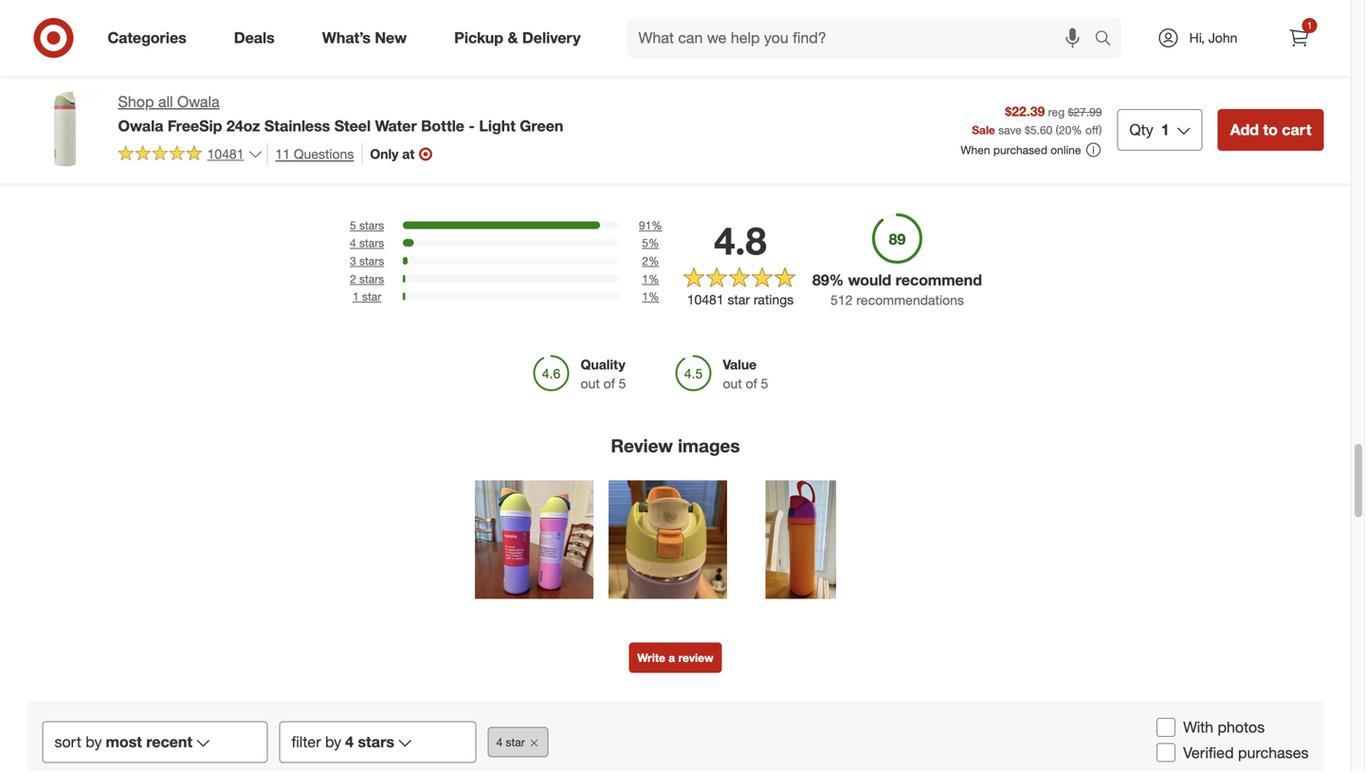 Task type: vqa. For each thing, say whether or not it's contained in the screenshot.
Check corresponding to Check nearby stores BUTTON to the right
no



Task type: describe. For each thing, give the bounding box(es) containing it.
deals link
[[218, 17, 299, 59]]

5 stars
[[350, 218, 384, 232]]

sort by most recent
[[55, 732, 193, 751]]

91
[[639, 218, 652, 232]]

stars right filter
[[358, 732, 395, 751]]

deals
[[234, 29, 275, 47]]

With photos checkbox
[[1157, 718, 1176, 737]]

Verified purchases checkbox
[[1157, 743, 1176, 762]]

qty 1
[[1130, 120, 1170, 139]]

out for quality out of 5
[[581, 375, 600, 392]]

value
[[723, 356, 757, 373]]

categories link
[[92, 17, 210, 59]]

search
[[1086, 30, 1132, 49]]

by for filter by
[[325, 732, 342, 751]]

cart
[[1283, 120, 1312, 139]]

)
[[1099, 123, 1103, 137]]

write a review
[[638, 651, 714, 665]]

24oz
[[227, 117, 260, 135]]

review images
[[611, 435, 740, 457]]

% inside 89 % would recommend 512 recommendations
[[830, 271, 844, 289]]

10481 for 10481 star ratings
[[687, 291, 724, 308]]

1 link
[[1279, 17, 1321, 59]]

5 %
[[642, 236, 659, 250]]

4 stars
[[350, 236, 384, 250]]

ratings
[[754, 291, 794, 308]]

pickup
[[454, 29, 504, 47]]

sale
[[972, 123, 996, 137]]

recommendations
[[857, 292, 965, 308]]

add
[[1231, 120, 1260, 139]]

images
[[678, 435, 740, 457]]

with photos
[[1184, 718, 1265, 736]]

verified
[[1184, 743, 1235, 762]]

512
[[831, 292, 853, 308]]

5 down 91
[[642, 236, 649, 250]]

1 sponsored link from the left
[[598, 0, 754, 19]]

would
[[848, 271, 892, 289]]

5 up 4 stars
[[350, 218, 356, 232]]

pickup & delivery
[[454, 29, 581, 47]]

when
[[961, 143, 991, 157]]

categories
[[108, 29, 187, 47]]

add to cart
[[1231, 120, 1312, 139]]

verified purchases
[[1184, 743, 1309, 762]]

20
[[1059, 123, 1072, 137]]

a
[[669, 651, 675, 665]]

search button
[[1086, 17, 1132, 63]]

(
[[1056, 123, 1059, 137]]

purchases
[[1239, 743, 1309, 762]]

quality out of 5
[[581, 356, 626, 392]]

3
[[350, 254, 356, 268]]

hi,
[[1190, 29, 1205, 46]]

shop all owala owala freesip 24oz stainless steel water bottle - light green
[[118, 92, 564, 135]]

1 star
[[353, 289, 381, 304]]

star for 4
[[506, 735, 525, 749]]

recent
[[146, 732, 193, 751]]

2 stars
[[350, 272, 384, 286]]

stainless
[[265, 117, 330, 135]]

of for value
[[746, 375, 758, 392]]

only
[[370, 145, 399, 162]]

out for value out of 5
[[723, 375, 742, 392]]

recommend
[[896, 271, 983, 289]]

qty
[[1130, 120, 1154, 139]]

questions
[[294, 145, 354, 162]]

freesip
[[168, 117, 222, 135]]

0 horizontal spatial owala
[[118, 117, 163, 135]]

john
[[1209, 29, 1238, 46]]

$
[[1025, 123, 1031, 137]]

review
[[679, 651, 714, 665]]

image of owala freesip 24oz stainless steel water bottle - light green image
[[27, 91, 103, 167]]

delivery
[[523, 29, 581, 47]]

reg
[[1049, 105, 1065, 119]]

2 %
[[642, 254, 659, 268]]

shop
[[118, 92, 154, 111]]

11
[[275, 145, 290, 162]]

stars for 2 stars
[[359, 272, 384, 286]]

filter
[[292, 732, 321, 751]]

$22.39
[[1006, 103, 1045, 119]]

$22.39 reg $27.99 sale save $ 5.60 ( 20 % off )
[[972, 103, 1103, 137]]

of for quality
[[604, 375, 615, 392]]

10481 star ratings
[[687, 291, 794, 308]]

-
[[469, 117, 475, 135]]

to
[[1264, 120, 1278, 139]]

4 for 4 stars
[[350, 236, 356, 250]]

2 for 2 %
[[642, 254, 649, 268]]



Task type: locate. For each thing, give the bounding box(es) containing it.
0 vertical spatial 10481
[[207, 145, 244, 162]]

guest review image 2 of 12, zoom in image
[[609, 480, 727, 599]]

what's
[[322, 29, 371, 47]]

2 sponsored link from the left
[[791, 0, 947, 19]]

0 horizontal spatial by
[[86, 732, 102, 751]]

2 out from the left
[[723, 375, 742, 392]]

1 by from the left
[[86, 732, 102, 751]]

0 vertical spatial 1 %
[[642, 272, 659, 286]]

10481 for 10481
[[207, 145, 244, 162]]

stars up 1 star
[[359, 272, 384, 286]]

1 out from the left
[[581, 375, 600, 392]]

2 of from the left
[[746, 375, 758, 392]]

91 %
[[639, 218, 663, 232]]

5.60
[[1031, 123, 1053, 137]]

of down the quality
[[604, 375, 615, 392]]

stars
[[359, 218, 384, 232], [359, 236, 384, 250], [359, 254, 384, 268], [359, 272, 384, 286], [358, 732, 395, 751]]

0 horizontal spatial 10481
[[207, 145, 244, 162]]

value out of 5
[[723, 356, 769, 392]]

by right 'sort'
[[86, 732, 102, 751]]

of inside value out of 5
[[746, 375, 758, 392]]

green
[[520, 117, 564, 135]]

4 for 4 star
[[497, 735, 503, 749]]

0 horizontal spatial out
[[581, 375, 600, 392]]

star inside button
[[506, 735, 525, 749]]

1
[[1308, 19, 1313, 31], [1162, 120, 1170, 139], [642, 272, 649, 286], [353, 289, 359, 304], [642, 289, 649, 304]]

at
[[402, 145, 415, 162]]

light
[[479, 117, 516, 135]]

11 questions link
[[267, 143, 354, 165]]

5 inside value out of 5
[[761, 375, 769, 392]]

0 horizontal spatial sponsored
[[598, 5, 654, 19]]

2 down 3
[[350, 272, 356, 286]]

2 1 % from the top
[[642, 289, 659, 304]]

out
[[581, 375, 600, 392], [723, 375, 742, 392]]

10481 link
[[118, 143, 263, 166]]

0 horizontal spatial 2
[[350, 272, 356, 286]]

out down the quality
[[581, 375, 600, 392]]

sponsored for first sponsored link from the left
[[598, 5, 654, 19]]

4
[[350, 236, 356, 250], [345, 732, 354, 751], [497, 735, 503, 749]]

0 vertical spatial owala
[[177, 92, 220, 111]]

water
[[375, 117, 417, 135]]

1 vertical spatial 1 %
[[642, 289, 659, 304]]

% for 5 stars
[[652, 218, 663, 232]]

1 % for star
[[642, 289, 659, 304]]

89 % would recommend 512 recommendations
[[813, 271, 983, 308]]

quality
[[581, 356, 626, 373]]

10481 down 24oz
[[207, 145, 244, 162]]

1 % for stars
[[642, 272, 659, 286]]

1 of from the left
[[604, 375, 615, 392]]

owala down shop
[[118, 117, 163, 135]]

sponsored link
[[598, 0, 754, 19], [791, 0, 947, 19]]

$27.99
[[1068, 105, 1103, 119]]

1 horizontal spatial by
[[325, 732, 342, 751]]

stars for 4 stars
[[359, 236, 384, 250]]

star for 1
[[362, 289, 381, 304]]

1 horizontal spatial 2
[[642, 254, 649, 268]]

What can we help you find? suggestions appear below search field
[[627, 17, 1100, 59]]

with
[[1184, 718, 1214, 736]]

write a review button
[[629, 643, 722, 673]]

11 questions
[[275, 145, 354, 162]]

2 by from the left
[[325, 732, 342, 751]]

0 vertical spatial 2
[[642, 254, 649, 268]]

what's new
[[322, 29, 407, 47]]

add to cart button
[[1218, 109, 1325, 151]]

% for 3 stars
[[649, 254, 659, 268]]

% for 2 stars
[[649, 272, 659, 286]]

online
[[1051, 143, 1082, 157]]

1 horizontal spatial 10481
[[687, 291, 724, 308]]

%
[[1072, 123, 1083, 137], [652, 218, 663, 232], [649, 236, 659, 250], [649, 254, 659, 268], [830, 271, 844, 289], [649, 272, 659, 286], [649, 289, 659, 304]]

by right filter
[[325, 732, 342, 751]]

89
[[813, 271, 830, 289]]

of inside quality out of 5
[[604, 375, 615, 392]]

1 horizontal spatial out
[[723, 375, 742, 392]]

only at
[[370, 145, 415, 162]]

2 down 5 %
[[642, 254, 649, 268]]

sponsored
[[598, 5, 654, 19], [791, 5, 848, 19]]

5
[[350, 218, 356, 232], [642, 236, 649, 250], [619, 375, 626, 392], [761, 375, 769, 392]]

2 horizontal spatial star
[[728, 291, 750, 308]]

0 horizontal spatial sponsored link
[[598, 0, 754, 19]]

3 stars
[[350, 254, 384, 268]]

1 horizontal spatial sponsored
[[791, 5, 848, 19]]

stars for 5 stars
[[359, 218, 384, 232]]

star
[[362, 289, 381, 304], [728, 291, 750, 308], [506, 735, 525, 749]]

stars up 4 stars
[[359, 218, 384, 232]]

1 vertical spatial 2
[[350, 272, 356, 286]]

sort
[[55, 732, 81, 751]]

pickup & delivery link
[[438, 17, 605, 59]]

2 sponsored from the left
[[791, 5, 848, 19]]

1 horizontal spatial star
[[506, 735, 525, 749]]

steel
[[335, 117, 371, 135]]

sponsored for second sponsored link
[[791, 5, 848, 19]]

out inside value out of 5
[[723, 375, 742, 392]]

4 inside button
[[497, 735, 503, 749]]

owala up freesip
[[177, 92, 220, 111]]

1 horizontal spatial of
[[746, 375, 758, 392]]

1 vertical spatial owala
[[118, 117, 163, 135]]

4 star button
[[488, 727, 549, 757]]

out down value
[[723, 375, 742, 392]]

stars up 2 stars
[[359, 254, 384, 268]]

bottle
[[421, 117, 465, 135]]

photos
[[1218, 718, 1265, 736]]

1 sponsored from the left
[[598, 5, 654, 19]]

2 for 2 stars
[[350, 272, 356, 286]]

new
[[375, 29, 407, 47]]

guest review image 1 of 12, zoom in image
[[475, 480, 594, 599]]

out inside quality out of 5
[[581, 375, 600, 392]]

0 horizontal spatial of
[[604, 375, 615, 392]]

4.8
[[714, 217, 767, 264]]

hi, john
[[1190, 29, 1238, 46]]

10481 left 'ratings'
[[687, 291, 724, 308]]

when purchased online
[[961, 143, 1082, 157]]

1 %
[[642, 272, 659, 286], [642, 289, 659, 304]]

star for 10481
[[728, 291, 750, 308]]

of
[[604, 375, 615, 392], [746, 375, 758, 392]]

% for 1 star
[[649, 289, 659, 304]]

review
[[611, 435, 673, 457]]

0 horizontal spatial star
[[362, 289, 381, 304]]

&
[[508, 29, 518, 47]]

filter by 4 stars
[[292, 732, 395, 751]]

guest review image 3 of 12, zoom in image
[[743, 480, 861, 599]]

5 down 'ratings'
[[761, 375, 769, 392]]

10481
[[207, 145, 244, 162], [687, 291, 724, 308]]

5 down the quality
[[619, 375, 626, 392]]

purchased
[[994, 143, 1048, 157]]

most
[[106, 732, 142, 751]]

4 star
[[497, 735, 525, 749]]

what's new link
[[306, 17, 431, 59]]

1 horizontal spatial sponsored link
[[791, 0, 947, 19]]

by for sort by
[[86, 732, 102, 751]]

by
[[86, 732, 102, 751], [325, 732, 342, 751]]

% for 4 stars
[[649, 236, 659, 250]]

2
[[642, 254, 649, 268], [350, 272, 356, 286]]

% inside $22.39 reg $27.99 sale save $ 5.60 ( 20 % off )
[[1072, 123, 1083, 137]]

off
[[1086, 123, 1099, 137]]

save
[[999, 123, 1022, 137]]

write
[[638, 651, 666, 665]]

5 inside quality out of 5
[[619, 375, 626, 392]]

stars for 3 stars
[[359, 254, 384, 268]]

1 vertical spatial 10481
[[687, 291, 724, 308]]

1 horizontal spatial owala
[[177, 92, 220, 111]]

1 1 % from the top
[[642, 272, 659, 286]]

of down value
[[746, 375, 758, 392]]

stars up 3 stars
[[359, 236, 384, 250]]

all
[[158, 92, 173, 111]]



